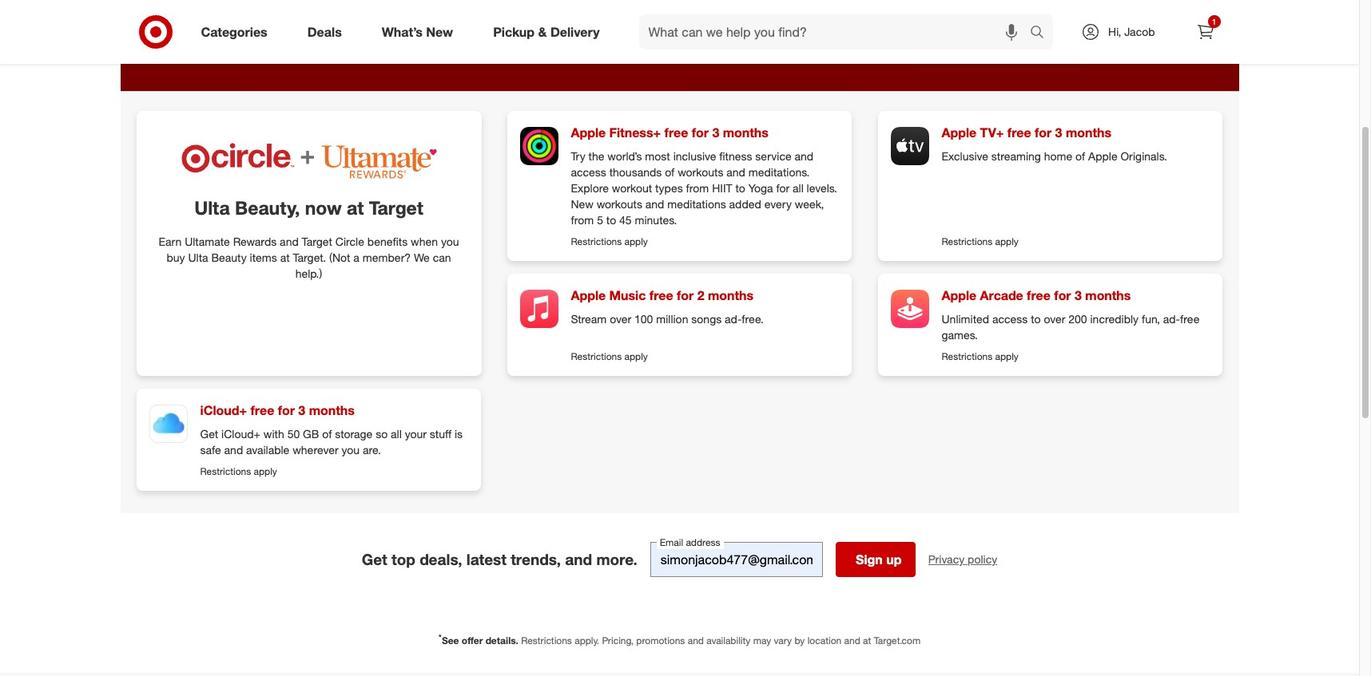 Task type: locate. For each thing, give the bounding box(es) containing it.
0 horizontal spatial to
[[606, 213, 616, 227]]

for up inclusive at top
[[692, 125, 709, 141]]

free
[[665, 125, 688, 141], [1008, 125, 1032, 141], [650, 288, 674, 304], [1027, 288, 1051, 304], [1181, 312, 1200, 326], [251, 403, 274, 419]]

0 horizontal spatial you
[[342, 443, 360, 457]]

apple up the
[[571, 125, 606, 141]]

at right now
[[347, 197, 364, 219]]

0 horizontal spatial workouts
[[597, 197, 643, 211]]

1 over from the left
[[610, 312, 632, 326]]

1 horizontal spatial you
[[441, 235, 459, 249]]

0 horizontal spatial over
[[610, 312, 632, 326]]

workouts up 45
[[597, 197, 643, 211]]

1 ad- from the left
[[725, 312, 742, 326]]

all right so
[[391, 427, 402, 441]]

1 horizontal spatial new
[[571, 197, 594, 211]]

1 vertical spatial new
[[571, 197, 594, 211]]

3 for apple arcade free for 3 months
[[1075, 288, 1082, 304]]

for left 2
[[677, 288, 694, 304]]

0 horizontal spatial at
[[280, 251, 290, 265]]

apply down 100
[[625, 351, 648, 363]]

for inside try the world's most inclusive fitness service and access thousands of workouts and meditations. explore workout types from hiit to yoga for all levels. new workouts and meditations added every week, from 5 to 45 minutes.
[[776, 181, 790, 195]]

new inside "link"
[[426, 24, 453, 40]]

0 vertical spatial new
[[426, 24, 453, 40]]

0 horizontal spatial ad-
[[725, 312, 742, 326]]

restrictions down stream
[[571, 351, 622, 363]]

restrictions apply down games.
[[942, 351, 1019, 363]]

1 vertical spatial workouts
[[597, 197, 643, 211]]

1 vertical spatial at
[[280, 251, 290, 265]]

for
[[692, 125, 709, 141], [1035, 125, 1052, 141], [776, 181, 790, 195], [677, 288, 694, 304], [1055, 288, 1071, 304], [278, 403, 295, 419]]

restrictions apply up arcade
[[942, 236, 1019, 248]]

1 vertical spatial you
[[342, 443, 360, 457]]

2 over from the left
[[1044, 312, 1066, 326]]

ulta down earn ultamate
[[188, 251, 208, 265]]

0 vertical spatial you
[[441, 235, 459, 249]]

None text field
[[650, 543, 823, 578]]

months right 2
[[708, 288, 754, 304]]

workouts
[[678, 165, 724, 179], [597, 197, 643, 211]]

and inside the rewards and target circle benefits when you buy ulta beauty items at target. (not a member? we can help.)
[[280, 235, 299, 249]]

icloud+ up available
[[221, 427, 261, 441]]

from up meditations
[[686, 181, 709, 195]]

you inside get icloud+ with 50 gb of storage so all your stuff is safe and available wherever you are.
[[342, 443, 360, 457]]

and inside get icloud+ with 50 gb of storage so all your stuff is safe and available wherever you are.
[[224, 443, 243, 457]]

stuff
[[430, 427, 452, 441]]

see
[[442, 635, 459, 647]]

icloud+
[[200, 403, 247, 419], [221, 427, 261, 441]]

added
[[729, 197, 762, 211]]

access up explore
[[571, 165, 606, 179]]

get icloud+ with 50 gb of storage so all your stuff is safe and available wherever you are.
[[200, 427, 463, 457]]

1 horizontal spatial over
[[1044, 312, 1066, 326]]

top
[[392, 551, 416, 569]]

beauty,
[[235, 197, 300, 219]]

1 vertical spatial get
[[362, 551, 387, 569]]

access
[[571, 165, 606, 179], [993, 312, 1028, 326]]

for up 200
[[1055, 288, 1071, 304]]

1 vertical spatial icloud+
[[221, 427, 261, 441]]

months up fitness
[[723, 125, 769, 141]]

1 vertical spatial target
[[302, 235, 332, 249]]

restrictions apply for arcade
[[942, 351, 1019, 363]]

2 horizontal spatial at
[[863, 635, 871, 647]]

apple up exclusive
[[942, 125, 977, 141]]

types
[[655, 181, 683, 195]]

restrictions inside the * see offer details. restrictions apply. pricing, promotions and availability may vary by location and at target.com
[[521, 635, 572, 647]]

months up home
[[1066, 125, 1112, 141]]

3 up 200
[[1075, 288, 1082, 304]]

at inside the rewards and target circle benefits when you buy ulta beauty items at target. (not a member? we can help.)
[[280, 251, 290, 265]]

restrictions left apply.
[[521, 635, 572, 647]]

apply down arcade
[[996, 351, 1019, 363]]

0 vertical spatial get
[[200, 427, 218, 441]]

jacob
[[1125, 25, 1155, 38]]

all up week,
[[793, 181, 804, 195]]

1 vertical spatial all
[[391, 427, 402, 441]]

3
[[712, 125, 720, 141], [1056, 125, 1063, 141], [1075, 288, 1082, 304], [298, 403, 306, 419]]

restrictions apply
[[571, 236, 648, 248], [942, 236, 1019, 248], [571, 351, 648, 363], [942, 351, 1019, 363], [200, 466, 277, 478]]

originals.
[[1121, 149, 1168, 163]]

1 vertical spatial to
[[606, 213, 616, 227]]

search button
[[1023, 14, 1062, 53]]

restrictions apply for music
[[571, 351, 648, 363]]

1 horizontal spatial get
[[362, 551, 387, 569]]

new down explore
[[571, 197, 594, 211]]

unlimited access to over 200 incredibly fun, ad-free games.
[[942, 312, 1200, 342]]

at right 'items'
[[280, 251, 290, 265]]

1 vertical spatial ulta
[[188, 251, 208, 265]]

pickup
[[493, 24, 535, 40]]

up
[[887, 552, 902, 568]]

0 vertical spatial access
[[571, 165, 606, 179]]

and right "safe"
[[224, 443, 243, 457]]

offer
[[462, 635, 483, 647]]

apple for apple tv+ free for 3 months
[[942, 125, 977, 141]]

ulta beauty, now at target
[[194, 197, 424, 219]]

privacy
[[929, 553, 965, 567]]

apply up arcade
[[996, 236, 1019, 248]]

1 horizontal spatial workouts
[[678, 165, 724, 179]]

yoga
[[749, 181, 773, 195]]

0 vertical spatial all
[[793, 181, 804, 195]]

1 horizontal spatial all
[[793, 181, 804, 195]]

over left 200
[[1044, 312, 1066, 326]]

1 horizontal spatial access
[[993, 312, 1028, 326]]

ad- right the songs
[[725, 312, 742, 326]]

most
[[645, 149, 670, 163]]

new right what's
[[426, 24, 453, 40]]

at left target.com
[[863, 635, 871, 647]]

deals,
[[420, 551, 462, 569]]

over inside 'unlimited access to over 200 incredibly fun, ad-free games.'
[[1044, 312, 1066, 326]]

1 horizontal spatial ad-
[[1164, 312, 1181, 326]]

restrictions apply down stream
[[571, 351, 648, 363]]

incredibly
[[1091, 312, 1139, 326]]

free up streaming
[[1008, 125, 1032, 141]]

apply down available
[[254, 466, 277, 478]]

of inside try the world's most inclusive fitness service and access thousands of workouts and meditations. explore workout types from hiit to yoga for all levels. new workouts and meditations added every week, from 5 to 45 minutes.
[[665, 165, 675, 179]]

free up inclusive at top
[[665, 125, 688, 141]]

get up "safe"
[[200, 427, 218, 441]]

for for apple arcade free for 3 months
[[1055, 288, 1071, 304]]

ad- right fun,
[[1164, 312, 1181, 326]]

for down meditations.
[[776, 181, 790, 195]]

to up added at top right
[[736, 181, 746, 195]]

and left availability
[[688, 635, 704, 647]]

2 ad- from the left
[[1164, 312, 1181, 326]]

you inside the rewards and target circle benefits when you buy ulta beauty items at target. (not a member? we can help.)
[[441, 235, 459, 249]]

apple arcade free for 3 months
[[942, 288, 1131, 304]]

location
[[808, 635, 842, 647]]

0 vertical spatial icloud+
[[200, 403, 247, 419]]

sign up
[[856, 552, 902, 568]]

for for apple tv+ free for 3 months
[[1035, 125, 1052, 141]]

1 vertical spatial access
[[993, 312, 1028, 326]]

restrictions down "safe"
[[200, 466, 251, 478]]

0 vertical spatial from
[[686, 181, 709, 195]]

target
[[369, 197, 424, 219], [302, 235, 332, 249]]

months
[[723, 125, 769, 141], [1066, 125, 1112, 141], [708, 288, 754, 304], [1086, 288, 1131, 304], [309, 403, 355, 419]]

apply
[[625, 236, 648, 248], [996, 236, 1019, 248], [625, 351, 648, 363], [996, 351, 1019, 363], [254, 466, 277, 478]]

apple
[[571, 125, 606, 141], [942, 125, 977, 141], [1089, 149, 1118, 163], [571, 288, 606, 304], [942, 288, 977, 304]]

0 vertical spatial at
[[347, 197, 364, 219]]

restrictions up arcade
[[942, 236, 993, 248]]

ad- inside 'unlimited access to over 200 incredibly fun, ad-free games.'
[[1164, 312, 1181, 326]]

0 horizontal spatial from
[[571, 213, 594, 227]]

free right fun,
[[1181, 312, 1200, 326]]

stream over 100 million songs ad-free.
[[571, 312, 764, 326]]

of right gb
[[322, 427, 332, 441]]

exclusive
[[942, 149, 989, 163]]

all inside try the world's most inclusive fitness service and access thousands of workouts and meditations. explore workout types from hiit to yoga for all levels. new workouts and meditations added every week, from 5 to 45 minutes.
[[793, 181, 804, 195]]

1 horizontal spatial at
[[347, 197, 364, 219]]

0 horizontal spatial get
[[200, 427, 218, 441]]

restrictions down games.
[[942, 351, 993, 363]]

target up target.
[[302, 235, 332, 249]]

earn
[[159, 235, 182, 249]]

0 vertical spatial to
[[736, 181, 746, 195]]

songs
[[692, 312, 722, 326]]

0 horizontal spatial new
[[426, 24, 453, 40]]

1 vertical spatial of
[[665, 165, 675, 179]]

What can we help you find? suggestions appear below search field
[[639, 14, 1034, 50]]

help.)
[[296, 267, 322, 281]]

and up target.
[[280, 235, 299, 249]]

restrictions for music
[[571, 351, 622, 363]]

apple fitness+ free for 3 months
[[571, 125, 769, 141]]

at inside the * see offer details. restrictions apply. pricing, promotions and availability may vary by location and at target.com
[[863, 635, 871, 647]]

3 up home
[[1056, 125, 1063, 141]]

restrictions apply down 5
[[571, 236, 648, 248]]

privacy policy
[[929, 553, 998, 567]]

ulta up 'ultamate'
[[194, 197, 230, 219]]

2 vertical spatial of
[[322, 427, 332, 441]]

1 horizontal spatial of
[[665, 165, 675, 179]]

0 horizontal spatial access
[[571, 165, 606, 179]]

months for apple music free for 2 months
[[708, 288, 754, 304]]

target.
[[293, 251, 326, 265]]

workouts down inclusive at top
[[678, 165, 724, 179]]

for for apple fitness+ free for 3 months
[[692, 125, 709, 141]]

safe
[[200, 443, 221, 457]]

of inside get icloud+ with 50 gb of storage so all your stuff is safe and available wherever you are.
[[322, 427, 332, 441]]

months for apple arcade free for 3 months
[[1086, 288, 1131, 304]]

months for apple tv+ free for 3 months
[[1066, 125, 1112, 141]]

apply.
[[575, 635, 600, 647]]

of
[[1076, 149, 1086, 163], [665, 165, 675, 179], [322, 427, 332, 441]]

free right arcade
[[1027, 288, 1051, 304]]

to down apple arcade free for 3 months
[[1031, 312, 1041, 326]]

is
[[455, 427, 463, 441]]

target.com
[[874, 635, 921, 647]]

and up meditations.
[[795, 149, 814, 163]]

months up incredibly
[[1086, 288, 1131, 304]]

restrictions down 5
[[571, 236, 622, 248]]

target up benefits
[[369, 197, 424, 219]]

promotions
[[636, 635, 685, 647]]

deals link
[[294, 14, 362, 50]]

* see offer details. restrictions apply. pricing, promotions and availability may vary by location and at target.com
[[439, 633, 921, 647]]

so
[[376, 427, 388, 441]]

you up can
[[441, 235, 459, 249]]

restrictions apply down "safe"
[[200, 466, 277, 478]]

you
[[441, 235, 459, 249], [342, 443, 360, 457]]

from left 5
[[571, 213, 594, 227]]

1 vertical spatial from
[[571, 213, 594, 227]]

1 horizontal spatial target
[[369, 197, 424, 219]]

5
[[597, 213, 603, 227]]

3 up the "50"
[[298, 403, 306, 419]]

fitness
[[720, 149, 753, 163]]

0 horizontal spatial of
[[322, 427, 332, 441]]

home
[[1044, 149, 1073, 163]]

pickup & delivery link
[[480, 14, 620, 50]]

at
[[347, 197, 364, 219], [280, 251, 290, 265], [863, 635, 871, 647]]

access inside try the world's most inclusive fitness service and access thousands of workouts and meditations. explore workout types from hiit to yoga for all levels. new workouts and meditations added every week, from 5 to 45 minutes.
[[571, 165, 606, 179]]

2 vertical spatial at
[[863, 635, 871, 647]]

of up types
[[665, 165, 675, 179]]

get left top
[[362, 551, 387, 569]]

over
[[610, 312, 632, 326], [1044, 312, 1066, 326]]

free inside 'unlimited access to over 200 incredibly fun, ad-free games.'
[[1181, 312, 1200, 326]]

trends,
[[511, 551, 561, 569]]

new inside try the world's most inclusive fitness service and access thousands of workouts and meditations. explore workout types from hiit to yoga for all levels. new workouts and meditations added every week, from 5 to 45 minutes.
[[571, 197, 594, 211]]

meditations
[[668, 197, 726, 211]]

apple up the unlimited
[[942, 288, 977, 304]]

2 vertical spatial to
[[1031, 312, 1041, 326]]

1 horizontal spatial from
[[686, 181, 709, 195]]

rewards and target circle benefits when you buy ulta beauty items at target. (not a member? we can help.)
[[167, 235, 459, 281]]

months up gb
[[309, 403, 355, 419]]

0 horizontal spatial all
[[391, 427, 402, 441]]

all inside get icloud+ with 50 gb of storage so all your stuff is safe and available wherever you are.
[[391, 427, 402, 441]]

rewards
[[233, 235, 277, 249]]

0 horizontal spatial target
[[302, 235, 332, 249]]

you down storage
[[342, 443, 360, 457]]

restrictions for fitness+
[[571, 236, 622, 248]]

pickup & delivery
[[493, 24, 600, 40]]

hiit
[[712, 181, 733, 195]]

apply for fitness+
[[625, 236, 648, 248]]

1 link
[[1188, 14, 1223, 50]]

to right 5
[[606, 213, 616, 227]]

try the world's most inclusive fitness service and access thousands of workouts and meditations. explore workout types from hiit to yoga for all levels. new workouts and meditations added every week, from 5 to 45 minutes.
[[571, 149, 838, 227]]

2 horizontal spatial of
[[1076, 149, 1086, 163]]

icloud+ up "safe"
[[200, 403, 247, 419]]

2 horizontal spatial to
[[1031, 312, 1041, 326]]

apply down 45
[[625, 236, 648, 248]]

access down arcade
[[993, 312, 1028, 326]]

the
[[589, 149, 605, 163]]

free up stream over 100 million songs ad-free.
[[650, 288, 674, 304]]

3 up inclusive at top
[[712, 125, 720, 141]]

and
[[795, 149, 814, 163], [727, 165, 746, 179], [646, 197, 665, 211], [280, 235, 299, 249], [224, 443, 243, 457], [565, 551, 592, 569], [688, 635, 704, 647], [844, 635, 861, 647]]

over left 100
[[610, 312, 632, 326]]

for up exclusive streaming home of apple originals.
[[1035, 125, 1052, 141]]

and right location
[[844, 635, 861, 647]]

details.
[[486, 635, 519, 647]]

categories link
[[187, 14, 288, 50]]

apple up stream
[[571, 288, 606, 304]]

of right home
[[1076, 149, 1086, 163]]

get inside get icloud+ with 50 gb of storage so all your stuff is safe and available wherever you are.
[[200, 427, 218, 441]]

get top deals, latest trends, and more.
[[362, 551, 638, 569]]



Task type: describe. For each thing, give the bounding box(es) containing it.
may
[[753, 635, 772, 647]]

months for apple fitness+ free for 3 months
[[723, 125, 769, 141]]

apple for apple fitness+ free for 3 months
[[571, 125, 606, 141]]

for up the "50"
[[278, 403, 295, 419]]

3 for apple tv+ free for 3 months
[[1056, 125, 1063, 141]]

icloud+ inside get icloud+ with 50 gb of storage so all your stuff is safe and available wherever you are.
[[221, 427, 261, 441]]

search
[[1023, 25, 1062, 41]]

restrictions apply for fitness+
[[571, 236, 648, 248]]

arcade
[[980, 288, 1024, 304]]

ultamate
[[185, 235, 230, 249]]

every
[[765, 197, 792, 211]]

world's
[[608, 149, 642, 163]]

free for music
[[650, 288, 674, 304]]

0 vertical spatial target
[[369, 197, 424, 219]]

100
[[635, 312, 653, 326]]

storage
[[335, 427, 373, 441]]

fitness+
[[610, 125, 661, 141]]

inclusive
[[674, 149, 717, 163]]

we
[[414, 251, 430, 265]]

0 vertical spatial workouts
[[678, 165, 724, 179]]

0 vertical spatial ulta
[[194, 197, 230, 219]]

pricing,
[[602, 635, 634, 647]]

and down fitness
[[727, 165, 746, 179]]

buy
[[167, 251, 185, 265]]

exclusive streaming home of apple originals.
[[942, 149, 1168, 163]]

(not
[[329, 251, 350, 265]]

apple for apple arcade free for 3 months
[[942, 288, 977, 304]]

beauty
[[211, 251, 247, 265]]

deals
[[308, 24, 342, 40]]

1
[[1212, 17, 1217, 26]]

to inside 'unlimited access to over 200 incredibly fun, ad-free games.'
[[1031, 312, 1041, 326]]

service
[[756, 149, 792, 163]]

apple for apple music free for 2 months
[[571, 288, 606, 304]]

stream
[[571, 312, 607, 326]]

meditations.
[[749, 165, 810, 179]]

privacy policy link
[[929, 552, 998, 568]]

with
[[264, 427, 284, 441]]

wherever
[[293, 443, 339, 457]]

apply for tv+
[[996, 236, 1019, 248]]

million
[[656, 312, 689, 326]]

target inside the rewards and target circle benefits when you buy ulta beauty items at target. (not a member? we can help.)
[[302, 235, 332, 249]]

delivery
[[551, 24, 600, 40]]

free for fitness+
[[665, 125, 688, 141]]

hi,
[[1109, 25, 1122, 38]]

games.
[[942, 328, 978, 342]]

restrictions for tv+
[[942, 236, 993, 248]]

categories
[[201, 24, 268, 40]]

restrictions apply for free
[[200, 466, 277, 478]]

member?
[[363, 251, 411, 265]]

are.
[[363, 443, 381, 457]]

apply for arcade
[[996, 351, 1019, 363]]

apply for music
[[625, 351, 648, 363]]

available
[[246, 443, 290, 457]]

sign
[[856, 552, 883, 568]]

target circle plus ultamate rewards image
[[181, 143, 437, 179]]

restrictions for free
[[200, 466, 251, 478]]

apple tv+ free for 3 months
[[942, 125, 1112, 141]]

more.
[[597, 551, 638, 569]]

week,
[[795, 197, 824, 211]]

policy
[[968, 553, 998, 567]]

tv+
[[980, 125, 1004, 141]]

and left more.
[[565, 551, 592, 569]]

try
[[571, 149, 586, 163]]

apple left originals.
[[1089, 149, 1118, 163]]

apple music free for 2 months
[[571, 288, 754, 304]]

50
[[287, 427, 300, 441]]

minutes.
[[635, 213, 677, 227]]

free for tv+
[[1008, 125, 1032, 141]]

gb
[[303, 427, 319, 441]]

restrictions for arcade
[[942, 351, 993, 363]]

explore
[[571, 181, 609, 195]]

levels.
[[807, 181, 838, 195]]

can
[[433, 251, 451, 265]]

0 vertical spatial of
[[1076, 149, 1086, 163]]

*
[[439, 633, 442, 643]]

what's new link
[[368, 14, 473, 50]]

free.
[[742, 312, 764, 326]]

vary
[[774, 635, 792, 647]]

free up with
[[251, 403, 274, 419]]

thousands
[[610, 165, 662, 179]]

by
[[795, 635, 805, 647]]

and up minutes.
[[646, 197, 665, 211]]

latest
[[467, 551, 507, 569]]

hi, jacob
[[1109, 25, 1155, 38]]

3 for apple fitness+ free for 3 months
[[712, 125, 720, 141]]

apply for free
[[254, 466, 277, 478]]

2
[[698, 288, 705, 304]]

access inside 'unlimited access to over 200 incredibly fun, ad-free games.'
[[993, 312, 1028, 326]]

get for get icloud+ with 50 gb of storage so all your stuff is safe and available wherever you are.
[[200, 427, 218, 441]]

benefits
[[367, 235, 408, 249]]

get for get top deals, latest trends, and more.
[[362, 551, 387, 569]]

now
[[305, 197, 342, 219]]

what's new
[[382, 24, 453, 40]]

free for arcade
[[1027, 288, 1051, 304]]

a
[[354, 251, 360, 265]]

ulta inside the rewards and target circle benefits when you buy ulta beauty items at target. (not a member? we can help.)
[[188, 251, 208, 265]]

1 horizontal spatial to
[[736, 181, 746, 195]]

availability
[[707, 635, 751, 647]]

for for apple music free for 2 months
[[677, 288, 694, 304]]

your
[[405, 427, 427, 441]]

fun,
[[1142, 312, 1160, 326]]

music
[[610, 288, 646, 304]]

restrictions apply for tv+
[[942, 236, 1019, 248]]

circle
[[336, 235, 364, 249]]



Task type: vqa. For each thing, say whether or not it's contained in the screenshot.
store
no



